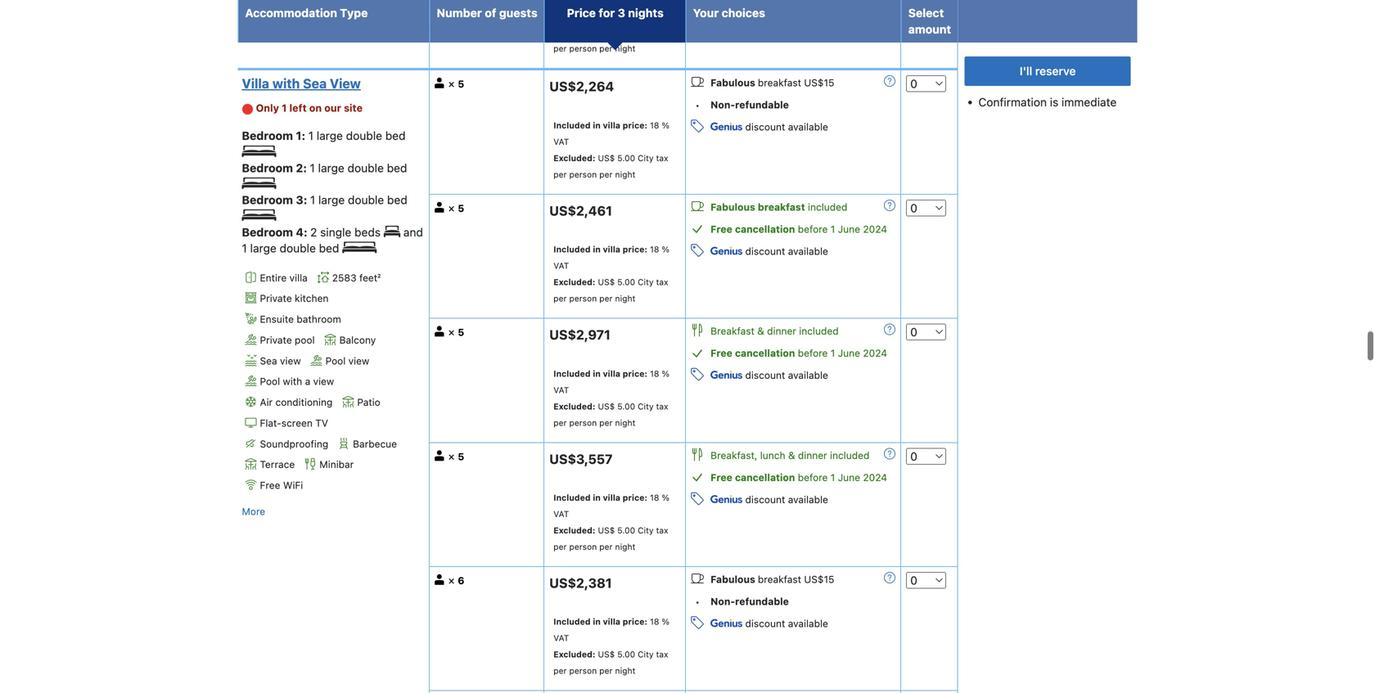 Task type: describe. For each thing, give the bounding box(es) containing it.
1 breakfast from the top
[[758, 77, 801, 89]]

1 5 from the top
[[458, 78, 464, 90]]

bedroom 1:
[[242, 129, 308, 143]]

site
[[344, 102, 363, 114]]

private for private pool
[[260, 334, 292, 346]]

us$ for us$2,381
[[598, 650, 615, 659]]

discount for us$3,557
[[745, 494, 785, 505]]

3
[[618, 6, 625, 20]]

i'll reserve button
[[965, 56, 1131, 86]]

18 % vat for us$2,264
[[553, 120, 670, 146]]

number
[[437, 6, 482, 20]]

excluded: for us$2,971
[[553, 401, 595, 411]]

us$ 5.00 city tax per person per night for us$2,971
[[553, 401, 668, 427]]

refundable for us$2,381's more details on meals and payment options icon
[[735, 596, 789, 607]]

villa with sea view link
[[242, 75, 420, 92]]

view for sea view
[[280, 355, 301, 366]]

available for us$2,461
[[788, 245, 828, 257]]

only
[[256, 102, 279, 114]]

1 fabulous from the top
[[711, 77, 755, 89]]

large for bedroom 1:
[[317, 129, 343, 143]]

breakfast
[[711, 325, 754, 337]]

villa for us$2,461
[[603, 244, 620, 254]]

× 5 for us$2,461
[[448, 202, 464, 214]]

tax for us$2,381
[[656, 650, 668, 659]]

× for us$2,971
[[448, 326, 455, 338]]

× 5 for us$2,971
[[448, 326, 464, 338]]

bedroom 2:
[[242, 161, 310, 175]]

us$ for us$3,557
[[598, 525, 615, 535]]

entire
[[260, 272, 287, 283]]

private pool
[[260, 334, 315, 346]]

1 vertical spatial dinner
[[798, 450, 827, 461]]

ensuite bathroom
[[260, 314, 341, 325]]

5.00 inside 18 % vat us$ 5.00 city tax per person per night
[[617, 27, 635, 37]]

us$2,381
[[549, 576, 612, 591]]

included for us$2,264
[[553, 120, 591, 130]]

person inside 18 % vat us$ 5.00 city tax per person per night
[[569, 44, 597, 53]]

1 large double bed for bedroom 2:
[[310, 161, 407, 175]]

1 large double bed for bedroom 1:
[[308, 129, 406, 143]]

person for us$2,971
[[569, 418, 597, 427]]

free wifi
[[260, 480, 303, 491]]

free for us$3,557
[[711, 472, 732, 483]]

view
[[330, 76, 361, 91]]

2
[[310, 225, 317, 239]]

1 × 5 from the top
[[448, 78, 464, 90]]

lunch
[[760, 450, 785, 461]]

1 down the breakfast, lunch & dinner included
[[831, 472, 835, 483]]

bedroom 3:
[[242, 193, 310, 207]]

% inside 18 % vat us$ 5.00 city tax per person per night
[[662, 0, 670, 4]]

conditioning
[[275, 397, 333, 408]]

0 vertical spatial included
[[808, 201, 847, 213]]

night for us$2,381
[[615, 666, 635, 676]]

us$3,557
[[549, 451, 613, 467]]

1 down only 1 left on our site
[[308, 129, 313, 143]]

single
[[320, 225, 351, 239]]

bed for bedroom 1:
[[385, 129, 406, 143]]

2 non- from the top
[[711, 596, 735, 607]]

1 • from the top
[[695, 99, 700, 111]]

in for us$2,381
[[593, 617, 601, 627]]

more link
[[242, 503, 265, 520]]

confirmation is immediate
[[978, 95, 1117, 109]]

included in villa price: for us$2,264
[[553, 120, 647, 130]]

our
[[324, 102, 341, 114]]

included in villa price: for us$2,971
[[553, 369, 647, 378]]

1 large double bed for bedroom 3:
[[310, 193, 407, 207]]

2 • from the top
[[695, 596, 700, 608]]

minibar
[[319, 459, 354, 470]]

june for us$2,971
[[838, 348, 860, 359]]

1 non-refundable from the top
[[711, 99, 789, 111]]

cancellation for us$2,971
[[735, 348, 795, 359]]

1 discount available from the top
[[742, 121, 828, 133]]

breakfast & dinner included
[[711, 325, 839, 337]]

% for us$2,971
[[662, 369, 670, 378]]

1 more details on meals and payment options image from the top
[[884, 75, 896, 87]]

type
[[340, 6, 368, 20]]

before for us$2,971
[[798, 348, 828, 359]]

1 discount from the top
[[745, 121, 785, 133]]

flat-
[[260, 417, 281, 429]]

night for us$2,971
[[615, 418, 635, 427]]

villa with sea view
[[242, 76, 361, 91]]

city for us$2,381
[[638, 650, 654, 659]]

price: for us$2,461
[[623, 244, 647, 254]]

fabulous for us$2,461
[[711, 201, 755, 213]]

accommodation
[[245, 6, 337, 20]]

us$2,461
[[549, 203, 612, 219]]

breakfast,
[[711, 450, 757, 461]]

0 vertical spatial &
[[757, 325, 764, 337]]

barbecue
[[353, 438, 397, 450]]

night for us$3,557
[[615, 542, 635, 552]]

guests
[[499, 6, 537, 20]]

person for us$2,461
[[569, 293, 597, 303]]

tax for us$3,557
[[656, 525, 668, 535]]

1 down fabulous breakfast included
[[831, 223, 835, 235]]

5.00 for us$2,264
[[617, 153, 635, 163]]

large for bedroom 2:
[[318, 161, 344, 175]]

in for us$2,971
[[593, 369, 601, 378]]

choices
[[722, 6, 765, 20]]

price
[[567, 6, 596, 20]]

price for 3 nights
[[567, 6, 664, 20]]

5.00 for us$3,557
[[617, 525, 635, 535]]

tax inside 18 % vat us$ 5.00 city tax per person per night
[[656, 27, 668, 37]]

% for us$2,264
[[662, 120, 670, 130]]

included for us$3,557
[[553, 493, 591, 503]]

pool for pool view
[[325, 355, 346, 366]]

i'll reserve
[[1020, 64, 1076, 78]]

beds
[[354, 225, 381, 239]]

1 horizontal spatial view
[[313, 376, 334, 387]]

excluded: for us$2,264
[[553, 153, 595, 163]]

price: for us$3,557
[[623, 493, 647, 503]]

18 % vat us$ 5.00 city tax per person per night
[[553, 0, 670, 53]]

more
[[242, 506, 265, 517]]

5.00 for us$2,971
[[617, 401, 635, 411]]

night for us$2,461
[[615, 293, 635, 303]]

fabulous breakfast us$15 for us$2,381's more details on meals and payment options icon
[[711, 574, 834, 585]]

5 for us$2,971
[[458, 327, 464, 338]]

pool with a view
[[260, 376, 334, 387]]

city inside 18 % vat us$ 5.00 city tax per person per night
[[638, 27, 654, 37]]

june for us$2,461
[[838, 223, 860, 235]]

private kitchen
[[260, 293, 329, 304]]

feet²
[[359, 272, 381, 283]]

pool for pool with a view
[[260, 376, 280, 387]]

us$2,971
[[549, 327, 611, 343]]

in for us$2,461
[[593, 244, 601, 254]]

% for us$3,557
[[662, 493, 670, 503]]

1 up 2
[[310, 193, 315, 207]]

pool view
[[325, 355, 369, 366]]

× for us$2,461
[[448, 202, 455, 214]]

2 more details on meals and payment options image from the top
[[884, 324, 896, 335]]

1 down bedroom 4:
[[242, 241, 247, 255]]

tv
[[315, 417, 328, 429]]

occupancy image
[[435, 202, 445, 213]]

confirmation
[[978, 95, 1047, 109]]

accommodation type
[[245, 6, 368, 20]]

breakfast for us$2,461
[[758, 201, 805, 213]]

june for us$3,557
[[838, 472, 860, 483]]

your choices
[[693, 6, 765, 20]]

2 single beds
[[310, 225, 384, 239]]

fabulous breakfast included
[[711, 201, 847, 213]]

6
[[458, 575, 464, 586]]

excluded: for us$2,381
[[553, 650, 595, 659]]

2583 feet²
[[332, 272, 381, 283]]

1 horizontal spatial sea
[[303, 76, 327, 91]]

vat for us$3,557
[[553, 509, 569, 519]]

1 occupancy image from the top
[[435, 78, 445, 89]]

discount available for us$2,381
[[742, 618, 828, 629]]

5 for us$3,557
[[458, 451, 464, 462]]

terrace
[[260, 459, 295, 470]]

excluded: for us$2,461
[[553, 277, 595, 287]]

a
[[305, 376, 310, 387]]

us$ 5.00 city tax per person per night for us$2,461
[[553, 277, 668, 303]]

left
[[289, 102, 307, 114]]

city for us$2,264
[[638, 153, 654, 163]]

wifi
[[283, 480, 303, 491]]

air conditioning
[[260, 397, 333, 408]]

vat for us$2,461
[[553, 261, 569, 271]]



Task type: locate. For each thing, give the bounding box(es) containing it.
5 us$ from the top
[[598, 525, 615, 535]]

of
[[485, 6, 496, 20]]

&
[[757, 325, 764, 337], [788, 450, 795, 461]]

price: for us$2,971
[[623, 369, 647, 378]]

occupancy image for us$3,557
[[435, 450, 445, 461]]

in down us$2,461
[[593, 244, 601, 254]]

with for villa
[[272, 76, 300, 91]]

3 in from the top
[[593, 369, 601, 378]]

occupancy image
[[435, 78, 445, 89], [435, 326, 445, 337], [435, 450, 445, 461], [435, 575, 445, 585]]

2 5 from the top
[[458, 202, 464, 214]]

1 non- from the top
[[711, 99, 735, 111]]

us$ inside 18 % vat us$ 5.00 city tax per person per night
[[598, 27, 615, 37]]

4 city from the top
[[638, 401, 654, 411]]

kitchen
[[295, 293, 329, 304]]

& right breakfast
[[757, 325, 764, 337]]

villa
[[242, 76, 269, 91]]

& right the 'lunch'
[[788, 450, 795, 461]]

dinner
[[767, 325, 796, 337], [798, 450, 827, 461]]

vat down us$3,557
[[553, 509, 569, 519]]

4 us$ from the top
[[598, 401, 615, 411]]

balcony
[[339, 334, 376, 346]]

6 vat from the top
[[553, 633, 569, 643]]

3 excluded: from the top
[[553, 401, 595, 411]]

2 june from the top
[[838, 348, 860, 359]]

discount for us$2,381
[[745, 618, 785, 629]]

2 non-refundable from the top
[[711, 596, 789, 607]]

3 us$ 5.00 city tax per person per night from the top
[[553, 401, 668, 427]]

1 vertical spatial private
[[260, 334, 292, 346]]

0 vertical spatial private
[[260, 293, 292, 304]]

more details on meals and payment options image for us$2,461
[[884, 200, 896, 211]]

18 % vat for us$3,557
[[553, 493, 670, 519]]

us$ for us$2,264
[[598, 153, 615, 163]]

free
[[711, 223, 732, 235], [711, 348, 732, 359], [711, 472, 732, 483], [260, 480, 280, 491]]

5 person from the top
[[569, 542, 597, 552]]

18 for us$3,557
[[650, 493, 659, 503]]

5.00
[[617, 27, 635, 37], [617, 153, 635, 163], [617, 277, 635, 287], [617, 401, 635, 411], [617, 525, 635, 535], [617, 650, 635, 659]]

18 % vat down us$2,381
[[553, 617, 670, 643]]

discount for us$2,461
[[745, 245, 785, 257]]

free down breakfast
[[711, 348, 732, 359]]

0 horizontal spatial pool
[[260, 376, 280, 387]]

in
[[593, 120, 601, 130], [593, 244, 601, 254], [593, 369, 601, 378], [593, 493, 601, 503], [593, 617, 601, 627]]

5 included in villa price: from the top
[[553, 617, 647, 627]]

0 vertical spatial us$15
[[804, 77, 834, 89]]

us$ up us$2,381
[[598, 525, 615, 535]]

excluded: up us$2,461
[[553, 153, 595, 163]]

included in villa price: for us$2,381
[[553, 617, 647, 627]]

3 person from the top
[[569, 293, 597, 303]]

is
[[1050, 95, 1058, 109]]

× for us$3,557
[[448, 450, 455, 462]]

0 horizontal spatial sea
[[260, 355, 277, 366]]

1 2024 from the top
[[863, 223, 887, 235]]

included in villa price: down the us$2,971
[[553, 369, 647, 378]]

dinner right breakfast
[[767, 325, 796, 337]]

1 vertical spatial before
[[798, 348, 828, 359]]

person
[[569, 44, 597, 53], [569, 169, 597, 179], [569, 293, 597, 303], [569, 418, 597, 427], [569, 542, 597, 552], [569, 666, 597, 676]]

0 vertical spatial fabulous breakfast us$15
[[711, 77, 834, 89]]

excluded:
[[553, 153, 595, 163], [553, 277, 595, 287], [553, 401, 595, 411], [553, 525, 595, 535], [553, 650, 595, 659]]

0 vertical spatial •
[[695, 99, 700, 111]]

3 % from the top
[[662, 244, 670, 254]]

1 june from the top
[[838, 223, 860, 235]]

1 price: from the top
[[623, 120, 647, 130]]

5 night from the top
[[615, 542, 635, 552]]

0 vertical spatial sea
[[303, 76, 327, 91]]

4 × 5 from the top
[[448, 450, 464, 462]]

cancellation down fabulous breakfast included
[[735, 223, 795, 235]]

pool down balcony at the top left of page
[[325, 355, 346, 366]]

0 vertical spatial before
[[798, 223, 828, 235]]

your
[[693, 6, 719, 20]]

18 % vat down us$2,461
[[553, 244, 670, 271]]

bedroom 4:
[[242, 225, 310, 239]]

person for us$2,381
[[569, 666, 597, 676]]

select amount
[[908, 6, 951, 36]]

villa for us$2,381
[[603, 617, 620, 627]]

2 in from the top
[[593, 244, 601, 254]]

vat
[[553, 11, 569, 21], [553, 137, 569, 146], [553, 261, 569, 271], [553, 385, 569, 395], [553, 509, 569, 519], [553, 633, 569, 643]]

4 discount available from the top
[[742, 494, 828, 505]]

1 5.00 from the top
[[617, 27, 635, 37]]

included in villa price: down us$2,264
[[553, 120, 647, 130]]

villa down the us$2,971
[[603, 369, 620, 378]]

1 horizontal spatial dinner
[[798, 450, 827, 461]]

villa down us$2,461
[[603, 244, 620, 254]]

1 person from the top
[[569, 44, 597, 53]]

included in villa price: for us$3,557
[[553, 493, 647, 503]]

2 vertical spatial before
[[798, 472, 828, 483]]

included in villa price: down us$2,461
[[553, 244, 647, 254]]

0 horizontal spatial dinner
[[767, 325, 796, 337]]

june down breakfast & dinner included
[[838, 348, 860, 359]]

3 × from the top
[[448, 326, 455, 338]]

2 18 % vat from the top
[[553, 244, 670, 271]]

2 vertical spatial fabulous
[[711, 574, 755, 585]]

more details on meals and payment options image for us$2,381
[[884, 572, 896, 584]]

us$ 5.00 city tax per person per night for us$3,557
[[553, 525, 668, 552]]

0 vertical spatial non-
[[711, 99, 735, 111]]

pool up air
[[260, 376, 280, 387]]

0 horizontal spatial &
[[757, 325, 764, 337]]

1 vertical spatial •
[[695, 596, 700, 608]]

3 5.00 from the top
[[617, 277, 635, 287]]

fabulous breakfast us$15
[[711, 77, 834, 89], [711, 574, 834, 585]]

0 horizontal spatial view
[[280, 355, 301, 366]]

private
[[260, 293, 292, 304], [260, 334, 292, 346]]

sea up on
[[303, 76, 327, 91]]

private for private kitchen
[[260, 293, 292, 304]]

fabulous breakfast us$15 for first more details on meals and payment options image from the top
[[711, 77, 834, 89]]

1 horizontal spatial &
[[788, 450, 795, 461]]

free cancellation before 1 june 2024 for us$3,557
[[711, 472, 887, 483]]

0 vertical spatial non-refundable
[[711, 99, 789, 111]]

private up ensuite
[[260, 293, 292, 304]]

6 us$ from the top
[[598, 650, 615, 659]]

large
[[317, 129, 343, 143], [318, 161, 344, 175], [318, 193, 345, 207], [250, 241, 276, 255]]

3 vat from the top
[[553, 261, 569, 271]]

2 included from the top
[[553, 244, 591, 254]]

2 vertical spatial 2024
[[863, 472, 887, 483]]

0 vertical spatial free cancellation before 1 june 2024
[[711, 223, 887, 235]]

4 tax from the top
[[656, 401, 668, 411]]

1 vertical spatial fabulous breakfast us$15
[[711, 574, 834, 585]]

june down fabulous breakfast included
[[838, 223, 860, 235]]

nights
[[628, 6, 664, 20]]

tax for us$2,971
[[656, 401, 668, 411]]

vat inside 18 % vat us$ 5.00 city tax per person per night
[[553, 11, 569, 21]]

us$ up the us$2,971
[[598, 277, 615, 287]]

more details on meals and payment options image
[[884, 75, 896, 87], [884, 324, 896, 335]]

1 vertical spatial breakfast
[[758, 201, 805, 213]]

included for us$2,381
[[553, 617, 591, 627]]

1 horizontal spatial pool
[[325, 355, 346, 366]]

4 night from the top
[[615, 418, 635, 427]]

discount
[[745, 121, 785, 133], [745, 245, 785, 257], [745, 370, 785, 381], [745, 494, 785, 505], [745, 618, 785, 629]]

excluded: down us$2,381
[[553, 650, 595, 659]]

double for bedroom 3:
[[348, 193, 384, 207]]

double for bedroom 1:
[[346, 129, 382, 143]]

included in villa price:
[[553, 120, 647, 130], [553, 244, 647, 254], [553, 369, 647, 378], [553, 493, 647, 503], [553, 617, 647, 627]]

3 price: from the top
[[623, 369, 647, 378]]

4 occupancy image from the top
[[435, 575, 445, 585]]

4 us$ 5.00 city tax per person per night from the top
[[553, 525, 668, 552]]

with up left
[[272, 76, 300, 91]]

18 % vat down the us$2,971
[[553, 369, 670, 395]]

occupancy image for us$2,971
[[435, 326, 445, 337]]

1 vertical spatial cancellation
[[735, 348, 795, 359]]

2 vertical spatial free cancellation before 1 june 2024
[[711, 472, 887, 483]]

breakfast, lunch & dinner included
[[711, 450, 869, 461]]

3 tax from the top
[[656, 277, 668, 287]]

18 % vat for us$2,381
[[553, 617, 670, 643]]

2 night from the top
[[615, 169, 635, 179]]

large for bedroom 3:
[[318, 193, 345, 207]]

before down the breakfast, lunch & dinner included
[[798, 472, 828, 483]]

sea down private pool
[[260, 355, 277, 366]]

free cancellation before 1 june 2024 for us$2,971
[[711, 348, 887, 359]]

excluded: for us$3,557
[[553, 525, 595, 535]]

cancellation for us$3,557
[[735, 472, 795, 483]]

flat-screen tv
[[260, 417, 328, 429]]

excluded: up the us$2,971
[[553, 277, 595, 287]]

large down bedroom 4:
[[250, 241, 276, 255]]

3 before from the top
[[798, 472, 828, 483]]

2 vertical spatial june
[[838, 472, 860, 483]]

pool
[[325, 355, 346, 366], [260, 376, 280, 387]]

vat for us$2,381
[[553, 633, 569, 643]]

2 % from the top
[[662, 120, 670, 130]]

vat down us$2,461
[[553, 261, 569, 271]]

price: for us$2,264
[[623, 120, 647, 130]]

included
[[553, 120, 591, 130], [553, 244, 591, 254], [553, 369, 591, 378], [553, 493, 591, 503], [553, 617, 591, 627]]

2 vertical spatial cancellation
[[735, 472, 795, 483]]

× 5 for us$3,557
[[448, 450, 464, 462]]

2 × 5 from the top
[[448, 202, 464, 214]]

2 breakfast from the top
[[758, 201, 805, 213]]

before down fabulous breakfast included
[[798, 223, 828, 235]]

1 vertical spatial free cancellation before 1 june 2024
[[711, 348, 887, 359]]

6 night from the top
[[615, 666, 635, 676]]

5 % from the top
[[662, 493, 670, 503]]

3 5 from the top
[[458, 327, 464, 338]]

with
[[272, 76, 300, 91], [283, 376, 302, 387]]

included for us$2,461
[[553, 244, 591, 254]]

fabulous
[[711, 77, 755, 89], [711, 201, 755, 213], [711, 574, 755, 585]]

1 vertical spatial non-
[[711, 596, 735, 607]]

view right a
[[313, 376, 334, 387]]

sea
[[303, 76, 327, 91], [260, 355, 277, 366]]

number of guests
[[437, 6, 537, 20]]

3 18 from the top
[[650, 244, 659, 254]]

per
[[553, 44, 567, 53], [599, 44, 613, 53], [553, 169, 567, 179], [599, 169, 613, 179], [553, 293, 567, 303], [599, 293, 613, 303], [553, 418, 567, 427], [599, 418, 613, 427], [553, 542, 567, 552], [599, 542, 613, 552], [553, 666, 567, 676], [599, 666, 613, 676]]

18 % vat down us$3,557
[[553, 493, 670, 519]]

us$ up us$2,461
[[598, 153, 615, 163]]

3 available from the top
[[788, 370, 828, 381]]

in down the us$2,971
[[593, 369, 601, 378]]

large right bedroom 2:
[[318, 161, 344, 175]]

view down private pool
[[280, 355, 301, 366]]

18 inside 18 % vat us$ 5.00 city tax per person per night
[[650, 0, 659, 4]]

breakfast
[[758, 77, 801, 89], [758, 201, 805, 213], [758, 574, 801, 585]]

1 up bedroom 3:
[[310, 161, 315, 175]]

4 included in villa price: from the top
[[553, 493, 647, 503]]

private down ensuite
[[260, 334, 292, 346]]

1 vertical spatial &
[[788, 450, 795, 461]]

1 refundable from the top
[[735, 99, 789, 111]]

18 % vat down us$2,264
[[553, 120, 670, 146]]

included in villa price: down us$3,557
[[553, 493, 647, 503]]

1 large double bed
[[308, 129, 406, 143], [310, 161, 407, 175], [310, 193, 407, 207], [242, 241, 342, 255]]

villa down us$3,557
[[603, 493, 620, 503]]

free for us$2,461
[[711, 223, 732, 235]]

5.00 for us$2,381
[[617, 650, 635, 659]]

6 18 from the top
[[650, 617, 659, 627]]

vat for us$2,264
[[553, 137, 569, 146]]

6 person from the top
[[569, 666, 597, 676]]

villa for us$2,971
[[603, 369, 620, 378]]

18 % vat for us$2,461
[[553, 244, 670, 271]]

refundable
[[735, 99, 789, 111], [735, 596, 789, 607]]

included down us$2,461
[[553, 244, 591, 254]]

vat down us$2,381
[[553, 633, 569, 643]]

and
[[403, 225, 423, 239]]

4 excluded: from the top
[[553, 525, 595, 535]]

1 vertical spatial sea
[[260, 355, 277, 366]]

2 person from the top
[[569, 169, 597, 179]]

2 fabulous breakfast us$15 from the top
[[711, 574, 834, 585]]

0 vertical spatial with
[[272, 76, 300, 91]]

cancellation down breakfast & dinner included
[[735, 348, 795, 359]]

us$ up us$3,557
[[598, 401, 615, 411]]

5 18 % vat from the top
[[553, 617, 670, 643]]

before down breakfast & dinner included
[[798, 348, 828, 359]]

us$ down us$2,381
[[598, 650, 615, 659]]

0 vertical spatial pool
[[325, 355, 346, 366]]

3 occupancy image from the top
[[435, 450, 445, 461]]

0 vertical spatial breakfast
[[758, 77, 801, 89]]

villa for us$3,557
[[603, 493, 620, 503]]

2 before from the top
[[798, 348, 828, 359]]

free down breakfast,
[[711, 472, 732, 483]]

on
[[309, 102, 322, 114]]

discount for us$2,971
[[745, 370, 785, 381]]

4 18 from the top
[[650, 369, 659, 378]]

more details on meals and payment options image
[[884, 200, 896, 211], [884, 448, 896, 459], [884, 572, 896, 584]]

air
[[260, 397, 273, 408]]

2024
[[863, 223, 887, 235], [863, 348, 887, 359], [863, 472, 887, 483]]

1 tax from the top
[[656, 27, 668, 37]]

view down balcony at the top left of page
[[348, 355, 369, 366]]

1 down breakfast & dinner included
[[831, 348, 835, 359]]

0 vertical spatial more details on meals and payment options image
[[884, 200, 896, 211]]

more details on meals and payment options image for us$3,557
[[884, 448, 896, 459]]

1 vertical spatial june
[[838, 348, 860, 359]]

3 included in villa price: from the top
[[553, 369, 647, 378]]

villa down us$2,381
[[603, 617, 620, 627]]

view for pool view
[[348, 355, 369, 366]]

city for us$2,461
[[638, 277, 654, 287]]

breakfast for us$2,381
[[758, 574, 801, 585]]

2583
[[332, 272, 357, 283]]

5 × from the top
[[448, 574, 455, 586]]

6 % from the top
[[662, 617, 670, 627]]

in down us$2,381
[[593, 617, 601, 627]]

2 18 from the top
[[650, 120, 659, 130]]

1
[[282, 102, 287, 114], [308, 129, 313, 143], [310, 161, 315, 175], [310, 193, 315, 207], [831, 223, 835, 235], [242, 241, 247, 255], [831, 348, 835, 359], [831, 472, 835, 483]]

1 vertical spatial with
[[283, 376, 302, 387]]

4 discount from the top
[[745, 494, 785, 505]]

for
[[599, 6, 615, 20]]

4 × from the top
[[448, 450, 455, 462]]

2024 for us$2,461
[[863, 223, 887, 235]]

1 vertical spatial more details on meals and payment options image
[[884, 324, 896, 335]]

1 × from the top
[[448, 78, 455, 90]]

3 more details on meals and payment options image from the top
[[884, 572, 896, 584]]

dinner right the 'lunch'
[[798, 450, 827, 461]]

5.00 for us$2,461
[[617, 277, 635, 287]]

4 18 % vat from the top
[[553, 493, 670, 519]]

2 price: from the top
[[623, 244, 647, 254]]

in down us$3,557
[[593, 493, 601, 503]]

included in villa price: down us$2,381
[[553, 617, 647, 627]]

1 available from the top
[[788, 121, 828, 133]]

excluded: up us$3,557
[[553, 401, 595, 411]]

free cancellation before 1 june 2024 down the breakfast, lunch & dinner included
[[711, 472, 887, 483]]

0 vertical spatial refundable
[[735, 99, 789, 111]]

1 included from the top
[[553, 120, 591, 130]]

1 vertical spatial fabulous
[[711, 201, 755, 213]]

2 vertical spatial breakfast
[[758, 574, 801, 585]]

ensuite
[[260, 314, 294, 325]]

1 left left
[[282, 102, 287, 114]]

pool
[[295, 334, 315, 346]]

3 night from the top
[[615, 293, 635, 303]]

× 5
[[448, 78, 464, 90], [448, 202, 464, 214], [448, 326, 464, 338], [448, 450, 464, 462]]

4 % from the top
[[662, 369, 670, 378]]

with left a
[[283, 376, 302, 387]]

free cancellation before 1 june 2024 down breakfast & dinner included
[[711, 348, 887, 359]]

us$ 5.00 city tax per person per night
[[553, 153, 668, 179], [553, 277, 668, 303], [553, 401, 668, 427], [553, 525, 668, 552], [553, 650, 668, 676]]

large up the single
[[318, 193, 345, 207]]

•
[[695, 99, 700, 111], [695, 596, 700, 608]]

night for us$2,264
[[615, 169, 635, 179]]

june
[[838, 223, 860, 235], [838, 348, 860, 359], [838, 472, 860, 483]]

included down us$2,264
[[553, 120, 591, 130]]

before for us$2,461
[[798, 223, 828, 235]]

free down fabulous breakfast included
[[711, 223, 732, 235]]

bed for bedroom 2:
[[387, 161, 407, 175]]

available for us$2,381
[[788, 618, 828, 629]]

1 us$ 5.00 city tax per person per night from the top
[[553, 153, 668, 179]]

% for us$2,461
[[662, 244, 670, 254]]

× 6
[[448, 574, 464, 586]]

person for us$3,557
[[569, 542, 597, 552]]

us$2,264
[[549, 79, 614, 94]]

1 vertical spatial us$15
[[804, 574, 834, 585]]

villa
[[603, 120, 620, 130], [603, 244, 620, 254], [289, 272, 308, 283], [603, 369, 620, 378], [603, 493, 620, 503], [603, 617, 620, 627]]

2 vertical spatial included
[[830, 450, 869, 461]]

city for us$3,557
[[638, 525, 654, 535]]

night
[[615, 44, 635, 53], [615, 169, 635, 179], [615, 293, 635, 303], [615, 418, 635, 427], [615, 542, 635, 552], [615, 666, 635, 676]]

fabulous for us$2,381
[[711, 574, 755, 585]]

price: for us$2,381
[[623, 617, 647, 627]]

2 5.00 from the top
[[617, 153, 635, 163]]

tax for us$2,461
[[656, 277, 668, 287]]

1 vertical spatial non-refundable
[[711, 596, 789, 607]]

1 vertical spatial more details on meals and payment options image
[[884, 448, 896, 459]]

in down us$2,264
[[593, 120, 601, 130]]

18 for us$2,264
[[650, 120, 659, 130]]

city
[[638, 27, 654, 37], [638, 153, 654, 163], [638, 277, 654, 287], [638, 401, 654, 411], [638, 525, 654, 535], [638, 650, 654, 659]]

4 included from the top
[[553, 493, 591, 503]]

2 included in villa price: from the top
[[553, 244, 647, 254]]

1 fabulous breakfast us$15 from the top
[[711, 77, 834, 89]]

18 for us$2,461
[[650, 244, 659, 254]]

0 vertical spatial dinner
[[767, 325, 796, 337]]

1 night from the top
[[615, 44, 635, 53]]

discount available
[[742, 121, 828, 133], [742, 245, 828, 257], [742, 370, 828, 381], [742, 494, 828, 505], [742, 618, 828, 629]]

4 person from the top
[[569, 418, 597, 427]]

0 vertical spatial june
[[838, 223, 860, 235]]

villa up private kitchen
[[289, 272, 308, 283]]

0 vertical spatial cancellation
[[735, 223, 795, 235]]

1 18 from the top
[[650, 0, 659, 4]]

large down our
[[317, 129, 343, 143]]

5 tax from the top
[[656, 525, 668, 535]]

2 free cancellation before 1 june 2024 from the top
[[711, 348, 887, 359]]

bed for bedroom 3:
[[387, 193, 407, 207]]

included for us$2,971
[[553, 369, 591, 378]]

bed
[[385, 129, 406, 143], [387, 161, 407, 175], [387, 193, 407, 207], [319, 241, 339, 255]]

2024 for us$3,557
[[863, 472, 887, 483]]

price:
[[623, 120, 647, 130], [623, 244, 647, 254], [623, 369, 647, 378], [623, 493, 647, 503], [623, 617, 647, 627]]

june down the breakfast, lunch & dinner included
[[838, 472, 860, 483]]

vat down the us$2,971
[[553, 385, 569, 395]]

villa down us$2,264
[[603, 120, 620, 130]]

discount available for us$2,461
[[742, 245, 828, 257]]

3 breakfast from the top
[[758, 574, 801, 585]]

1 included in villa price: from the top
[[553, 120, 647, 130]]

1 vertical spatial 2024
[[863, 348, 887, 359]]

villa for us$2,264
[[603, 120, 620, 130]]

free down terrace
[[260, 480, 280, 491]]

view
[[280, 355, 301, 366], [348, 355, 369, 366], [313, 376, 334, 387]]

screen
[[281, 417, 313, 429]]

1 vertical spatial included
[[799, 325, 839, 337]]

cancellation down the 'lunch'
[[735, 472, 795, 483]]

2 excluded: from the top
[[553, 277, 595, 287]]

0 vertical spatial 2024
[[863, 223, 887, 235]]

2 horizontal spatial view
[[348, 355, 369, 366]]

1 vat from the top
[[553, 11, 569, 21]]

double for bedroom 2:
[[348, 161, 384, 175]]

us$ down for
[[598, 27, 615, 37]]

18
[[650, 0, 659, 4], [650, 120, 659, 130], [650, 244, 659, 254], [650, 369, 659, 378], [650, 493, 659, 503], [650, 617, 659, 627]]

1 vertical spatial pool
[[260, 376, 280, 387]]

2 cancellation from the top
[[735, 348, 795, 359]]

1 vertical spatial refundable
[[735, 596, 789, 607]]

patio
[[357, 397, 380, 408]]

2 private from the top
[[260, 334, 292, 346]]

18 for us$2,971
[[650, 369, 659, 378]]

soundproofing
[[260, 438, 328, 450]]

excluded: up us$2,381
[[553, 525, 595, 535]]

% for us$2,381
[[662, 617, 670, 627]]

bed image
[[384, 226, 400, 237]]

available
[[788, 121, 828, 133], [788, 245, 828, 257], [788, 370, 828, 381], [788, 494, 828, 505], [788, 618, 828, 629]]

included down us$3,557
[[553, 493, 591, 503]]

vat down us$2,264
[[553, 137, 569, 146]]

0 vertical spatial fabulous
[[711, 77, 755, 89]]

discount available for us$3,557
[[742, 494, 828, 505]]

bathroom
[[297, 314, 341, 325]]

tax for us$2,264
[[656, 153, 668, 163]]

2 vertical spatial more details on meals and payment options image
[[884, 572, 896, 584]]

5 5.00 from the top
[[617, 525, 635, 535]]

sea view
[[260, 355, 301, 366]]

in for us$2,264
[[593, 120, 601, 130]]

entire villa
[[260, 272, 308, 283]]

amount
[[908, 23, 951, 36]]

3 free cancellation before 1 june 2024 from the top
[[711, 472, 887, 483]]

5 city from the top
[[638, 525, 654, 535]]

included down the us$2,971
[[553, 369, 591, 378]]

select
[[908, 6, 944, 20]]

0 vertical spatial more details on meals and payment options image
[[884, 75, 896, 87]]

us$ 5.00 city tax per person per night for us$2,264
[[553, 153, 668, 179]]

vat right guests
[[553, 11, 569, 21]]

only 1 left on our site
[[256, 102, 363, 114]]

available for us$2,971
[[788, 370, 828, 381]]

night inside 18 % vat us$ 5.00 city tax per person per night
[[615, 44, 635, 53]]

2 fabulous from the top
[[711, 201, 755, 213]]

included down us$2,381
[[553, 617, 591, 627]]

1 before from the top
[[798, 223, 828, 235]]

immediate
[[1062, 95, 1117, 109]]

1 free cancellation before 1 june 2024 from the top
[[711, 223, 887, 235]]

free cancellation before 1 june 2024 down fabulous breakfast included
[[711, 223, 887, 235]]

us$15 for first more details on meals and payment options image from the top
[[804, 77, 834, 89]]

5 for us$2,461
[[458, 202, 464, 214]]

non-
[[711, 99, 735, 111], [711, 596, 735, 607]]



Task type: vqa. For each thing, say whether or not it's contained in the screenshot.
More link
yes



